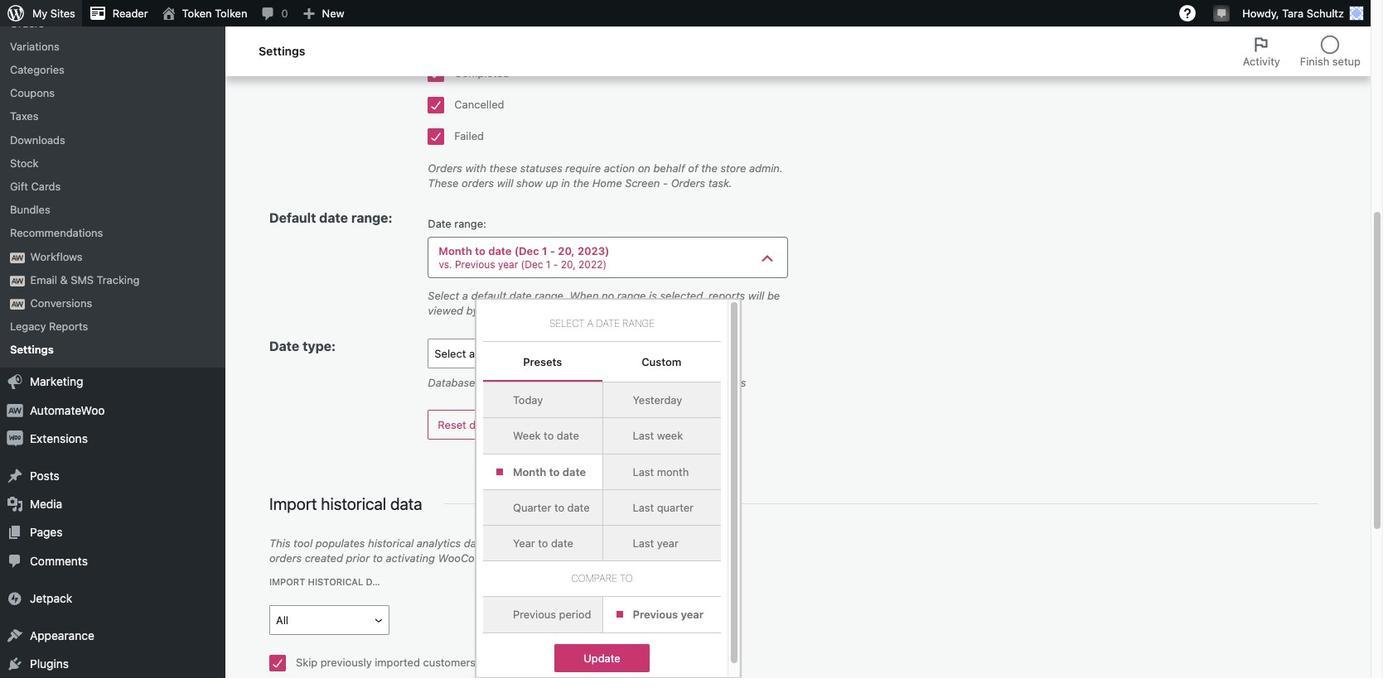 Task type: locate. For each thing, give the bounding box(es) containing it.
orders up variations
[[10, 16, 44, 30]]

to
[[475, 245, 486, 258], [544, 430, 554, 443], [549, 465, 560, 479], [554, 501, 564, 514], [538, 537, 548, 550], [373, 552, 383, 565], [620, 573, 633, 585]]

type:
[[303, 339, 336, 354]]

previous for previous period
[[513, 609, 556, 622]]

customers up the compare
[[562, 537, 615, 550]]

comments link
[[0, 547, 225, 576]]

2 horizontal spatial orders
[[500, 656, 533, 669]]

1 horizontal spatial will
[[748, 289, 764, 303]]

1 vertical spatial orders
[[269, 552, 302, 565]]

to for compare to
[[620, 573, 633, 585]]

last left month
[[633, 465, 654, 479]]

data down prior
[[366, 577, 390, 588]]

0 vertical spatial customers
[[562, 537, 615, 550]]

customers
[[562, 537, 615, 550], [423, 656, 476, 669]]

range down "these"
[[454, 217, 483, 230]]

year for last
[[657, 537, 679, 550]]

year for previous
[[681, 609, 704, 622]]

1 horizontal spatial date
[[428, 217, 451, 230]]

update button
[[555, 644, 650, 673]]

automatewoo element for conversions
[[10, 299, 25, 310]]

will
[[497, 176, 513, 190], [748, 289, 764, 303]]

0 horizontal spatial orders
[[269, 552, 302, 565]]

data
[[390, 495, 422, 514], [464, 537, 486, 550], [366, 577, 390, 588]]

month
[[439, 245, 472, 258], [513, 465, 546, 479]]

0 vertical spatial a
[[462, 289, 468, 303]]

to for quarter to date
[[554, 501, 564, 514]]

1 horizontal spatial the
[[573, 176, 589, 190]]

2023)
[[578, 245, 610, 258]]

0 horizontal spatial and
[[479, 656, 497, 669]]

1 horizontal spatial customers
[[562, 537, 615, 550]]

by inside this tool populates historical analytics data by processing customers and orders created prior to activating woocommerce admin.
[[489, 537, 501, 550]]

period
[[559, 609, 591, 622]]

1 horizontal spatial orders
[[462, 176, 494, 190]]

0 horizontal spatial data
[[366, 577, 390, 588]]

a for select
[[462, 289, 468, 303]]

legacy reports
[[10, 320, 88, 333]]

date down "these"
[[428, 217, 451, 230]]

1 horizontal spatial and
[[618, 537, 636, 550]]

default
[[269, 211, 316, 225]]

2022)
[[579, 259, 607, 271]]

automatewoo element
[[10, 252, 25, 263], [10, 276, 25, 287], [10, 299, 25, 310]]

2 automatewoo element from the top
[[10, 276, 25, 287]]

settings down 0 at the left of page
[[259, 44, 305, 58]]

data up analytics
[[390, 495, 422, 514]]

range. up select
[[535, 289, 567, 303]]

orders down this
[[269, 552, 302, 565]]

1 vertical spatial import historical data
[[269, 577, 390, 588]]

date for date range :
[[428, 217, 451, 230]]

plugins
[[30, 657, 69, 671]]

0 horizontal spatial tab list
[[483, 342, 721, 382]]

historical up activating
[[368, 537, 414, 550]]

this tool populates historical analytics data by processing customers and orders created prior to activating woocommerce admin.
[[269, 537, 636, 565]]

last left quarter at the bottom
[[633, 501, 654, 514]]

orders
[[10, 16, 44, 30], [428, 161, 462, 175], [671, 176, 705, 190], [672, 376, 707, 389]]

pages
[[30, 526, 63, 540]]

0 vertical spatial automatewoo element
[[10, 252, 25, 263]]

1 vertical spatial tab list
[[483, 342, 721, 382]]

- inside orders with these statuses require action on behalf of the store admin. these orders will show up in the home screen - orders task.
[[663, 176, 668, 190]]

marketing link
[[0, 368, 225, 397]]

orders down with
[[462, 176, 494, 190]]

0 vertical spatial will
[[497, 176, 513, 190]]

2 horizontal spatial data
[[464, 537, 486, 550]]

the right of
[[701, 161, 718, 175]]

Cancelled checkbox
[[428, 97, 445, 114]]

2 vertical spatial historical
[[308, 577, 363, 588]]

to right prior
[[373, 552, 383, 565]]

2 horizontal spatial previous
[[633, 609, 678, 622]]

the
[[701, 161, 718, 175], [573, 176, 589, 190], [481, 304, 498, 318]]

will down these
[[497, 176, 513, 190]]

last
[[633, 430, 654, 443], [633, 465, 654, 479], [633, 501, 654, 514], [633, 537, 654, 550]]

last left week
[[633, 430, 654, 443]]

2 vertical spatial automatewoo element
[[10, 299, 25, 310]]

range left is
[[617, 289, 646, 303]]

year inside month to date (dec 1 - 20, 2023) vs. previous year (dec 1 - 20, 2022)
[[498, 259, 518, 271]]

the right viewed
[[481, 304, 498, 318]]

will left be
[[748, 289, 764, 303]]

year to date
[[513, 537, 573, 550]]

0 vertical spatial orders
[[462, 176, 494, 190]]

orders up "these"
[[428, 161, 462, 175]]

previously
[[321, 656, 372, 669]]

database
[[428, 376, 475, 389]]

cards
[[31, 180, 61, 193]]

a for select
[[587, 317, 594, 330]]

quarter to date
[[513, 501, 590, 514]]

admin.
[[518, 552, 553, 565]]

1 vertical spatial settings
[[10, 343, 54, 357]]

previous left the period
[[513, 609, 556, 622]]

Completed checkbox
[[428, 66, 445, 82]]

date for date type:
[[269, 339, 299, 354]]

1 vertical spatial month
[[513, 465, 546, 479]]

0 horizontal spatial by
[[466, 304, 478, 318]]

import up tool
[[269, 495, 317, 514]]

0 horizontal spatial customers
[[423, 656, 476, 669]]

tab list down the howdy, tara schultz
[[1233, 27, 1371, 76]]

sms
[[71, 273, 94, 287]]

reports
[[49, 320, 88, 333]]

to for week to date
[[544, 430, 554, 443]]

customers right imported
[[423, 656, 476, 669]]

up
[[546, 176, 558, 190]]

import historical data up populates
[[269, 495, 422, 514]]

default left select
[[501, 304, 536, 318]]

admin.
[[749, 161, 783, 175]]

will inside orders with these statuses require action on behalf of the store admin. these orders will show up in the home screen - orders task.
[[497, 176, 513, 190]]

default right 'select'
[[471, 289, 507, 303]]

1 horizontal spatial previous
[[513, 609, 556, 622]]

with
[[465, 161, 486, 175]]

0 vertical spatial import historical data
[[269, 495, 422, 514]]

reader link
[[82, 0, 155, 27]]

2 vertical spatial orders
[[500, 656, 533, 669]]

store
[[721, 161, 746, 175]]

1 vertical spatial the
[[573, 176, 589, 190]]

1 vertical spatial a
[[587, 317, 594, 330]]

reset defaults
[[438, 418, 510, 432]]

2 vertical spatial year
[[681, 609, 704, 622]]

to up 'quarter to date'
[[549, 465, 560, 479]]

new
[[322, 7, 344, 20]]

2 horizontal spatial year
[[681, 609, 704, 622]]

0 horizontal spatial the
[[481, 304, 498, 318]]

failed
[[455, 130, 484, 143]]

by right viewed
[[466, 304, 478, 318]]

1 vertical spatial customers
[[423, 656, 476, 669]]

week to date
[[513, 430, 579, 443]]

orders down custom
[[672, 376, 707, 389]]

previous for previous year
[[633, 609, 678, 622]]

previous right vs.
[[455, 259, 495, 271]]

1 vertical spatial historical
[[368, 537, 414, 550]]

populates
[[316, 537, 365, 550]]

import
[[269, 495, 317, 514], [269, 577, 305, 588]]

1 automatewoo element from the top
[[10, 252, 25, 263]]

0 vertical spatial year
[[498, 259, 518, 271]]

0 vertical spatial settings
[[259, 44, 305, 58]]

compare to
[[571, 573, 633, 585]]

month inside month to date (dec 1 - 20, 2023) vs. previous year (dec 1 - 20, 2022)
[[439, 245, 472, 258]]

20,
[[558, 245, 575, 258], [561, 259, 576, 271]]

to right quarter
[[554, 501, 564, 514]]

Failed checkbox
[[428, 129, 445, 145]]

0 vertical spatial data
[[390, 495, 422, 514]]

month up quarter
[[513, 465, 546, 479]]

3 automatewoo element from the top
[[10, 299, 25, 310]]

1 vertical spatial import
[[269, 577, 305, 588]]

1 last from the top
[[633, 430, 654, 443]]

0 vertical spatial by
[[466, 304, 478, 318]]

to right week
[[544, 430, 554, 443]]

automatewoo element up legacy
[[10, 299, 25, 310]]

tab list
[[1233, 27, 1371, 76], [483, 342, 721, 382]]

0 horizontal spatial previous
[[455, 259, 495, 271]]

a inside select a default date range. when no range is selected, reports will be viewed by the default date range.
[[462, 289, 468, 303]]

1 vertical spatial year
[[657, 537, 679, 550]]

2 horizontal spatial the
[[701, 161, 718, 175]]

tab list containing presets
[[483, 342, 721, 382]]

1 vertical spatial default
[[501, 304, 536, 318]]

orders inside this tool populates historical analytics data by processing customers and orders created prior to activating woocommerce admin.
[[269, 552, 302, 565]]

historical up populates
[[321, 495, 386, 514]]

selected,
[[660, 289, 706, 303]]

1 horizontal spatial by
[[489, 537, 501, 550]]

a right 'select'
[[462, 289, 468, 303]]

month up vs.
[[439, 245, 472, 258]]

skip previously imported customers and orders
[[296, 656, 533, 669]]

2 vertical spatial the
[[481, 304, 498, 318]]

previous period
[[513, 609, 591, 622]]

month inside the presets tab panel
[[513, 465, 546, 479]]

orders down previous period
[[500, 656, 533, 669]]

to down ":"
[[475, 245, 486, 258]]

token
[[182, 7, 212, 20]]

the down require at left
[[573, 176, 589, 190]]

1 vertical spatial date
[[269, 339, 299, 354]]

1 vertical spatial automatewoo element
[[10, 276, 25, 287]]

0 vertical spatial and
[[651, 376, 669, 389]]

activity button
[[1233, 27, 1290, 76]]

email
[[30, 273, 57, 287]]

orders down of
[[671, 176, 705, 190]]

gift
[[10, 180, 28, 193]]

Skip previously imported customers and orders checkbox
[[269, 655, 286, 672]]

0 horizontal spatial a
[[462, 289, 468, 303]]

1 vertical spatial data
[[464, 537, 486, 550]]

0 vertical spatial tab list
[[1233, 27, 1371, 76]]

recommendations
[[10, 227, 103, 240]]

0 horizontal spatial year
[[498, 259, 518, 271]]

tab list down select a date range
[[483, 342, 721, 382]]

import down this
[[269, 577, 305, 588]]

2 last from the top
[[633, 465, 654, 479]]

data up woocommerce
[[464, 537, 486, 550]]

taxes link
[[0, 105, 225, 128]]

orders inside orders with these statuses require action on behalf of the store admin. these orders will show up in the home screen - orders task.
[[462, 176, 494, 190]]

range
[[454, 217, 483, 230], [617, 289, 646, 303], [622, 317, 655, 330]]

0 horizontal spatial settings
[[10, 343, 54, 357]]

tolken
[[215, 7, 247, 20]]

previous inside month to date (dec 1 - 20, 2023) vs. previous year (dec 1 - 20, 2022)
[[455, 259, 495, 271]]

3 last from the top
[[633, 501, 654, 514]]

automatewoo element inside workflows link
[[10, 252, 25, 263]]

0 horizontal spatial will
[[497, 176, 513, 190]]

range. down when
[[564, 304, 596, 318]]

1 vertical spatial will
[[748, 289, 764, 303]]

to up admin.
[[538, 537, 548, 550]]

settings down legacy
[[10, 343, 54, 357]]

0 vertical spatial import
[[269, 495, 317, 514]]

yesterday
[[633, 394, 682, 407]]

0 vertical spatial the
[[701, 161, 718, 175]]

to for month to date (dec 1 - 20, 2023) vs. previous year (dec 1 - 20, 2022)
[[475, 245, 486, 258]]

2 import from the top
[[269, 577, 305, 588]]

historical down created
[[308, 577, 363, 588]]

4 last from the top
[[633, 537, 654, 550]]

orders link
[[0, 11, 225, 35]]

be
[[767, 289, 780, 303]]

2 horizontal spatial and
[[651, 376, 669, 389]]

date left type:
[[269, 339, 299, 354]]

0 horizontal spatial month
[[439, 245, 472, 258]]

&
[[60, 273, 68, 287]]

0 vertical spatial month
[[439, 245, 472, 258]]

1 horizontal spatial month
[[513, 465, 546, 479]]

automatewoo element left email
[[10, 276, 25, 287]]

1 vertical spatial range
[[617, 289, 646, 303]]

automatewoo element left workflows
[[10, 252, 25, 263]]

0 vertical spatial reports
[[709, 289, 745, 303]]

1 vertical spatial and
[[618, 537, 636, 550]]

save settings button
[[533, 410, 620, 440]]

- down "behalf"
[[663, 176, 668, 190]]

a right select
[[587, 317, 594, 330]]

pages link
[[0, 519, 225, 547]]

last down last quarter
[[633, 537, 654, 550]]

last for last month
[[633, 465, 654, 479]]

import historical data down created
[[269, 577, 390, 588]]

and inside this tool populates historical analytics data by processing customers and orders created prior to activating woocommerce admin.
[[618, 537, 636, 550]]

0 vertical spatial date
[[428, 217, 451, 230]]

variations link
[[0, 35, 225, 58]]

year
[[513, 537, 535, 550]]

automatewoo element inside "email & sms tracking" link
[[10, 276, 25, 287]]

of
[[688, 161, 698, 175]]

automatewoo element inside conversions link
[[10, 299, 25, 310]]

to inside month to date (dec 1 - 20, 2023) vs. previous year (dec 1 - 20, 2022)
[[475, 245, 486, 258]]

0 horizontal spatial date
[[269, 339, 299, 354]]

field
[[504, 376, 526, 389]]

date
[[319, 211, 348, 225], [488, 245, 512, 258], [510, 289, 532, 303], [539, 304, 561, 318], [596, 317, 620, 330], [478, 376, 501, 389], [557, 430, 579, 443], [563, 465, 586, 479], [567, 501, 590, 514], [551, 537, 573, 550]]

to right the compare
[[620, 573, 633, 585]]

previous down compare to
[[633, 609, 678, 622]]

1 vertical spatial by
[[489, 537, 501, 550]]

range down is
[[622, 317, 655, 330]]

1 horizontal spatial year
[[657, 537, 679, 550]]

by up woocommerce
[[489, 537, 501, 550]]

1 horizontal spatial tab list
[[1233, 27, 1371, 76]]

0 vertical spatial default
[[471, 289, 507, 303]]

cancelled
[[455, 98, 504, 111]]

1 horizontal spatial a
[[587, 317, 594, 330]]

reports inside select a default date range. when no range is selected, reports will be viewed by the default date range.
[[709, 289, 745, 303]]

quarter
[[657, 501, 694, 514]]



Task type: describe. For each thing, give the bounding box(es) containing it.
custom button
[[602, 342, 721, 382]]

stock
[[10, 156, 39, 170]]

:
[[483, 217, 486, 230]]

extensions
[[30, 432, 88, 446]]

presets
[[523, 356, 562, 369]]

comments
[[30, 554, 88, 568]]

by inside select a default date range. when no range is selected, reports will be viewed by the default date range.
[[466, 304, 478, 318]]

0 vertical spatial historical
[[321, 495, 386, 514]]

0 vertical spatial range.
[[535, 289, 567, 303]]

is
[[649, 289, 657, 303]]

coupons link
[[0, 81, 225, 105]]

considered
[[528, 376, 584, 389]]

stock link
[[0, 151, 225, 175]]

email & sms tracking
[[30, 273, 140, 287]]

orders inside 'link'
[[10, 16, 44, 30]]

default date range:
[[269, 211, 393, 225]]

workflows
[[30, 250, 83, 263]]

bundles link
[[0, 198, 225, 222]]

reset defaults button
[[428, 410, 520, 440]]

1 vertical spatial range.
[[564, 304, 596, 318]]

gift cards link
[[0, 175, 225, 198]]

jetpack link
[[0, 585, 225, 613]]

posts link
[[0, 462, 225, 491]]

range inside select a default date range. when no range is selected, reports will be viewed by the default date range.
[[617, 289, 646, 303]]

1 left 2022)
[[546, 259, 551, 271]]

categories link
[[0, 58, 225, 81]]

sites
[[50, 7, 75, 20]]

this
[[269, 537, 291, 550]]

legacy
[[10, 320, 46, 333]]

automatewoo element for workflows
[[10, 252, 25, 263]]

defaults
[[469, 418, 510, 432]]

in
[[561, 176, 570, 190]]

toolbar navigation
[[0, 0, 1371, 30]]

bundles
[[10, 203, 50, 216]]

last for last year
[[633, 537, 654, 550]]

2 vertical spatial and
[[479, 656, 497, 669]]

finish setup button
[[1290, 27, 1371, 76]]

date inside month to date (dec 1 - 20, 2023) vs. previous year (dec 1 - 20, 2022)
[[488, 245, 512, 258]]

1 horizontal spatial settings
[[259, 44, 305, 58]]

marketing
[[30, 375, 83, 389]]

jetpack
[[30, 592, 72, 606]]

20, left '2023)'
[[558, 245, 575, 258]]

20, left 2022)
[[561, 259, 576, 271]]

appearance link
[[0, 622, 225, 651]]

Processing checkbox
[[428, 2, 445, 19]]

(dec left '2023)'
[[515, 245, 539, 258]]

settings
[[570, 418, 610, 432]]

behalf
[[653, 161, 685, 175]]

select a date range
[[550, 317, 655, 330]]

quarter
[[513, 501, 551, 514]]

compare
[[571, 573, 617, 585]]

week
[[657, 430, 683, 443]]

categories
[[10, 63, 64, 76]]

howdy,
[[1243, 7, 1279, 20]]

to for month to date
[[549, 465, 560, 479]]

customers inside this tool populates historical analytics data by processing customers and orders created prior to activating woocommerce admin.
[[562, 537, 615, 550]]

month for month to date (dec 1 - 20, 2023) vs. previous year (dec 1 - 20, 2022)
[[439, 245, 472, 258]]

on
[[638, 161, 651, 175]]

today
[[513, 394, 543, 407]]

these
[[428, 176, 459, 190]]

2 vertical spatial range
[[622, 317, 655, 330]]

will inside select a default date range. when no range is selected, reports will be viewed by the default date range.
[[748, 289, 764, 303]]

the inside select a default date range. when no range is selected, reports will be viewed by the default date range.
[[481, 304, 498, 318]]

0 link
[[254, 0, 295, 27]]

activating
[[386, 552, 435, 565]]

appearance
[[30, 629, 94, 643]]

notification image
[[1215, 6, 1228, 19]]

to for year to date
[[538, 537, 548, 550]]

reader
[[113, 7, 148, 20]]

month
[[657, 465, 689, 479]]

my
[[32, 7, 47, 20]]

action
[[604, 161, 635, 175]]

media link
[[0, 491, 225, 519]]

database date field considered for revenue and orders reports
[[428, 376, 746, 389]]

token tolken
[[182, 7, 247, 20]]

automatewoo element for email & sms tracking
[[10, 276, 25, 287]]

gift cards
[[10, 180, 61, 193]]

howdy, tara schultz
[[1243, 7, 1344, 20]]

date type:
[[269, 339, 336, 354]]

month for month to date
[[513, 465, 546, 479]]

2 import historical data from the top
[[269, 577, 390, 588]]

1 horizontal spatial data
[[390, 495, 422, 514]]

my sites link
[[0, 0, 82, 27]]

range:
[[351, 211, 393, 225]]

custom
[[642, 356, 681, 369]]

select a default date range. when no range is selected, reports will be viewed by the default date range.
[[428, 289, 780, 318]]

0 vertical spatial range
[[454, 217, 483, 230]]

to inside this tool populates historical analytics data by processing customers and orders created prior to activating woocommerce admin.
[[373, 552, 383, 565]]

1 import historical data from the top
[[269, 495, 422, 514]]

actionable statuses: element
[[428, 0, 798, 160]]

previous year
[[633, 609, 704, 622]]

- left '2023)'
[[550, 245, 555, 258]]

(dec left 2022)
[[521, 259, 543, 271]]

workflows link
[[0, 245, 225, 268]]

save
[[543, 418, 567, 432]]

reset
[[438, 418, 466, 432]]

prior
[[346, 552, 370, 565]]

0
[[281, 7, 288, 20]]

vs.
[[439, 259, 452, 271]]

plugins link
[[0, 651, 225, 679]]

- left 2022)
[[553, 259, 558, 271]]

show
[[516, 176, 543, 190]]

new link
[[295, 0, 351, 27]]

save settings
[[543, 418, 610, 432]]

conversions link
[[0, 292, 225, 315]]

last for last quarter
[[633, 501, 654, 514]]

task.
[[708, 176, 732, 190]]

finish setup
[[1300, 55, 1361, 68]]

historical inside this tool populates historical analytics data by processing customers and orders created prior to activating woocommerce admin.
[[368, 537, 414, 550]]

token tolken link
[[155, 0, 254, 27]]

week
[[513, 430, 541, 443]]

1 import from the top
[[269, 495, 317, 514]]

data inside this tool populates historical analytics data by processing customers and orders created prior to activating woocommerce admin.
[[464, 537, 486, 550]]

1 left '2023)'
[[542, 245, 547, 258]]

coupons
[[10, 86, 55, 100]]

2 vertical spatial data
[[366, 577, 390, 588]]

screen
[[625, 176, 660, 190]]

email & sms tracking link
[[0, 268, 225, 292]]

last for last week
[[633, 430, 654, 443]]

revenue
[[604, 376, 648, 389]]

posts
[[30, 469, 59, 483]]

select
[[550, 317, 585, 330]]

1 vertical spatial reports
[[710, 376, 746, 389]]

media
[[30, 497, 62, 512]]

presets tab panel
[[483, 382, 721, 679]]

settings inside 'link'
[[10, 343, 54, 357]]

tab list containing activity
[[1233, 27, 1371, 76]]

tracking
[[97, 273, 140, 287]]



Task type: vqa. For each thing, say whether or not it's contained in the screenshot.
Add block image
no



